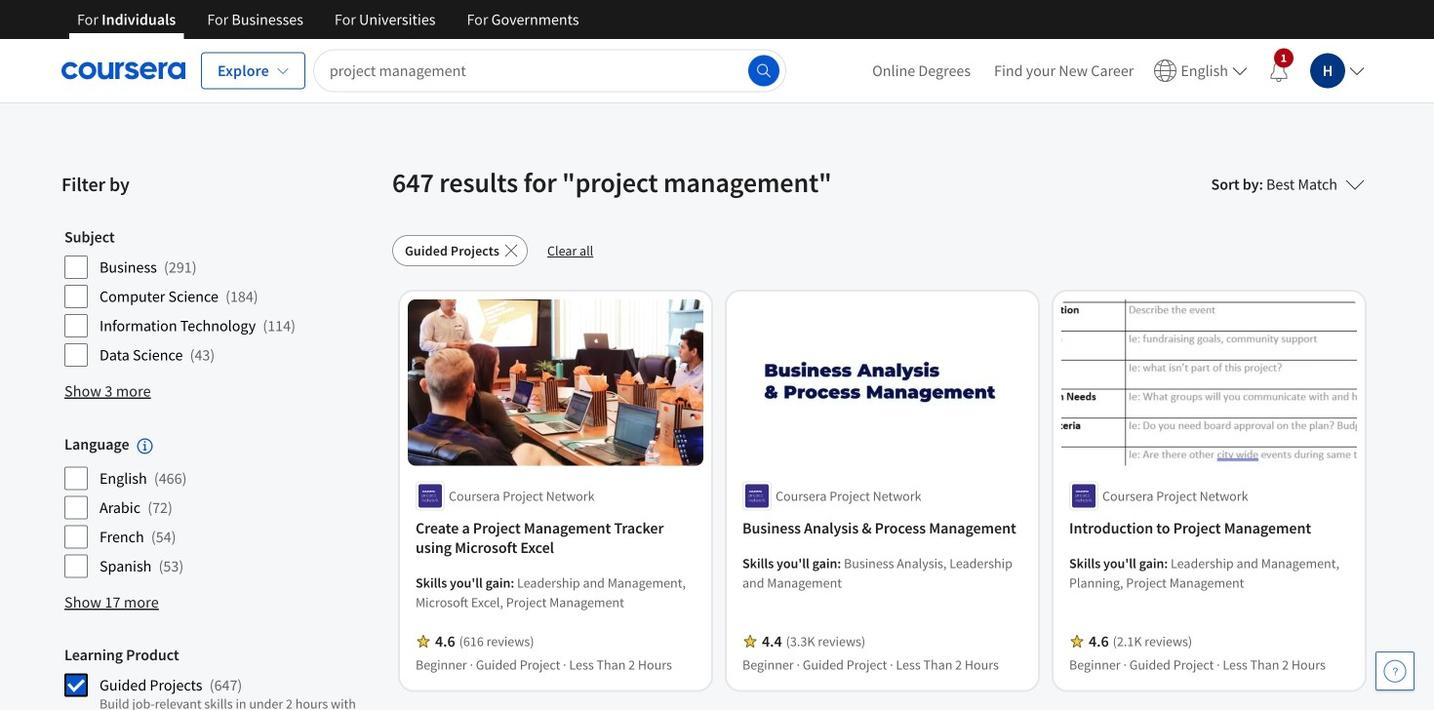 Task type: locate. For each thing, give the bounding box(es) containing it.
2 group from the top
[[64, 434, 357, 583]]

2 vertical spatial group
[[64, 645, 357, 710]]

0 horizontal spatial (4.6 stars) element
[[435, 632, 455, 651]]

(4.4 stars) element
[[762, 632, 782, 651]]

banner navigation
[[61, 0, 595, 39]]

1 horizontal spatial (4.6 stars) element
[[1089, 632, 1109, 651]]

group
[[64, 227, 357, 372], [64, 434, 357, 583], [64, 645, 357, 710]]

1 (4.6 stars) element from the left
[[435, 632, 455, 651]]

2 (4.6 stars) element from the left
[[1089, 632, 1109, 651]]

1 vertical spatial group
[[64, 434, 357, 583]]

menu
[[861, 39, 1373, 102]]

1 group from the top
[[64, 227, 357, 372]]

information about this filter group image
[[137, 438, 153, 454]]

coursera image
[[61, 55, 185, 86]]

help center image
[[1383, 659, 1407, 683]]

0 vertical spatial group
[[64, 227, 357, 372]]

(4.6 stars) element
[[435, 632, 455, 651], [1089, 632, 1109, 651]]

None search field
[[313, 49, 786, 92]]



Task type: describe. For each thing, give the bounding box(es) containing it.
3 group from the top
[[64, 645, 357, 710]]

What do you want to learn? text field
[[313, 49, 786, 92]]



Task type: vqa. For each thing, say whether or not it's contained in the screenshot.
left for
no



